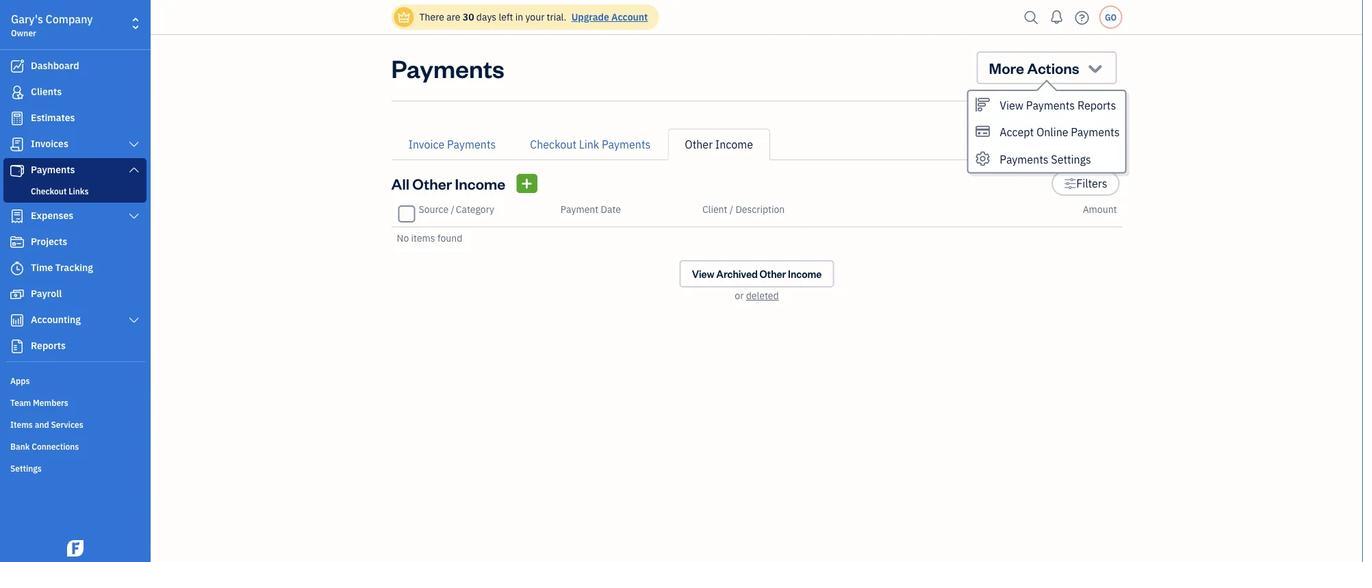 Task type: describe. For each thing, give the bounding box(es) containing it.
payment date button
[[561, 203, 621, 216]]

expenses
[[31, 209, 73, 222]]

payments link
[[3, 158, 147, 183]]

found
[[437, 232, 462, 244]]

accept
[[1000, 125, 1034, 139]]

2 vertical spatial other
[[760, 267, 786, 280]]

link
[[579, 137, 599, 152]]

view payments reports link
[[969, 91, 1125, 118]]

gary's company owner
[[11, 12, 93, 38]]

description
[[736, 203, 785, 216]]

reports inside main "element"
[[31, 339, 66, 352]]

upgrade account link
[[569, 11, 648, 23]]

gary's
[[11, 12, 43, 26]]

estimates
[[31, 111, 75, 124]]

in
[[515, 11, 523, 23]]

payments right link at the left
[[602, 137, 651, 152]]

payroll
[[31, 287, 62, 300]]

estimate image
[[9, 112, 25, 125]]

online
[[1037, 125, 1068, 139]]

chevrondown image
[[1086, 58, 1105, 77]]

members
[[33, 397, 68, 408]]

/ for description
[[730, 203, 733, 216]]

dashboard link
[[3, 54, 147, 79]]

apps link
[[3, 370, 147, 390]]

settings link
[[3, 457, 147, 478]]

checkout link payments
[[530, 137, 651, 152]]

payments inside main "element"
[[31, 163, 75, 176]]

more
[[989, 58, 1024, 77]]

projects link
[[3, 230, 147, 255]]

other income link
[[668, 129, 770, 160]]

and
[[35, 419, 49, 430]]

checkout links
[[31, 186, 89, 197]]

report image
[[9, 340, 25, 353]]

company
[[46, 12, 93, 26]]

chevron large down image for expenses
[[128, 211, 140, 222]]

or deleted
[[735, 289, 779, 302]]

items
[[411, 232, 435, 244]]

settings inside settings link
[[10, 463, 42, 474]]

or
[[735, 289, 744, 302]]

archived
[[716, 267, 758, 280]]

view payments reports
[[1000, 98, 1116, 112]]

view for view archived other income
[[692, 267, 714, 280]]

items and services
[[10, 419, 83, 430]]

invoices link
[[3, 132, 147, 157]]

category
[[456, 203, 494, 216]]

team members
[[10, 397, 68, 408]]

payments down are
[[391, 51, 505, 84]]

client image
[[9, 86, 25, 99]]

0 vertical spatial income
[[715, 137, 753, 152]]

items and services link
[[3, 414, 147, 434]]

source / category
[[419, 203, 494, 216]]

there
[[419, 11, 444, 23]]

filters
[[1077, 176, 1107, 191]]

accounting link
[[3, 308, 147, 333]]

payment image
[[9, 164, 25, 177]]

your
[[525, 11, 545, 23]]

go button
[[1099, 5, 1123, 29]]

amount
[[1083, 203, 1117, 216]]

clients link
[[3, 80, 147, 105]]

2 horizontal spatial income
[[788, 267, 822, 280]]

upgrade
[[571, 11, 609, 23]]

dashboard
[[31, 59, 79, 72]]

0 vertical spatial other
[[685, 137, 713, 152]]

invoice
[[408, 137, 445, 152]]

time
[[31, 261, 53, 274]]

payments settings link
[[969, 145, 1125, 172]]

checkout links link
[[6, 183, 144, 199]]

bank connections link
[[3, 435, 147, 456]]

clients
[[31, 85, 62, 98]]

crown image
[[397, 10, 411, 24]]

expense image
[[9, 210, 25, 223]]

client / description
[[702, 203, 785, 216]]

invoice image
[[9, 138, 25, 151]]

settings image
[[1064, 175, 1077, 192]]

1 vertical spatial other
[[412, 174, 452, 193]]

main element
[[0, 0, 185, 562]]

settings inside payments settings link
[[1051, 152, 1091, 166]]



Task type: locate. For each thing, give the bounding box(es) containing it.
view up accept
[[1000, 98, 1024, 112]]

2 vertical spatial income
[[788, 267, 822, 280]]

are
[[447, 11, 460, 23]]

checkout for checkout links
[[31, 186, 67, 197]]

bank
[[10, 441, 30, 452]]

reports
[[1078, 98, 1116, 112], [31, 339, 66, 352]]

money image
[[9, 288, 25, 301]]

view archived other income
[[692, 267, 822, 280]]

left
[[499, 11, 513, 23]]

other income
[[685, 137, 753, 152]]

payments
[[391, 51, 505, 84], [1026, 98, 1075, 112], [1071, 125, 1120, 139], [447, 137, 496, 152], [602, 137, 651, 152], [1000, 152, 1049, 166], [31, 163, 75, 176]]

accept online payments
[[1000, 125, 1120, 139]]

other up source
[[412, 174, 452, 193]]

checkout link payments link
[[513, 129, 668, 160]]

amount button
[[1083, 203, 1117, 216]]

chart image
[[9, 314, 25, 327]]

time tracking
[[31, 261, 93, 274]]

invoice payments link
[[391, 129, 513, 160]]

view archived other income link
[[680, 260, 834, 288]]

payment date
[[561, 203, 621, 216]]

date
[[601, 203, 621, 216]]

payments right invoice
[[447, 137, 496, 152]]

1 vertical spatial view
[[692, 267, 714, 280]]

search image
[[1021, 7, 1042, 28]]

0 vertical spatial checkout
[[530, 137, 577, 152]]

view for view payments reports
[[1000, 98, 1024, 112]]

project image
[[9, 236, 25, 249]]

settings down bank
[[10, 463, 42, 474]]

chevron large down image down chevron large down image
[[128, 211, 140, 222]]

0 horizontal spatial /
[[451, 203, 455, 216]]

go
[[1105, 12, 1117, 23]]

accounting
[[31, 313, 81, 326]]

0 horizontal spatial checkout
[[31, 186, 67, 197]]

chevron large down image for accounting
[[128, 315, 140, 326]]

/ for category
[[451, 203, 455, 216]]

1 vertical spatial reports
[[31, 339, 66, 352]]

actions
[[1027, 58, 1079, 77]]

1 vertical spatial checkout
[[31, 186, 67, 197]]

1 horizontal spatial reports
[[1078, 98, 1116, 112]]

1 horizontal spatial /
[[730, 203, 733, 216]]

0 horizontal spatial other
[[412, 174, 452, 193]]

accept online payments link
[[969, 118, 1125, 145]]

projects
[[31, 235, 67, 248]]

add new other income entry image
[[521, 175, 533, 192]]

connections
[[32, 441, 79, 452]]

0 vertical spatial chevron large down image
[[128, 139, 140, 150]]

other up deleted
[[760, 267, 786, 280]]

settings up the settings icon
[[1051, 152, 1091, 166]]

0 vertical spatial reports
[[1078, 98, 1116, 112]]

filters button
[[1052, 171, 1120, 196]]

trial.
[[547, 11, 566, 23]]

payments up accept online payments "link"
[[1026, 98, 1075, 112]]

0 horizontal spatial income
[[455, 174, 506, 193]]

settings
[[1051, 152, 1091, 166], [10, 463, 42, 474]]

chevron large down image inside invoices link
[[128, 139, 140, 150]]

1 horizontal spatial checkout
[[530, 137, 577, 152]]

1 vertical spatial settings
[[10, 463, 42, 474]]

timer image
[[9, 262, 25, 275]]

deleted
[[746, 289, 779, 302]]

1 chevron large down image from the top
[[128, 139, 140, 150]]

3 chevron large down image from the top
[[128, 315, 140, 326]]

chevron large down image
[[128, 164, 140, 175]]

no items found
[[397, 232, 462, 244]]

payments inside "link"
[[1071, 125, 1120, 139]]

dashboard image
[[9, 60, 25, 73]]

payments down accept
[[1000, 152, 1049, 166]]

other
[[685, 137, 713, 152], [412, 174, 452, 193], [760, 267, 786, 280]]

/
[[451, 203, 455, 216], [730, 203, 733, 216]]

more actions
[[989, 58, 1079, 77]]

1 horizontal spatial income
[[715, 137, 753, 152]]

checkout
[[530, 137, 577, 152], [31, 186, 67, 197]]

all
[[391, 174, 409, 193]]

source
[[419, 203, 449, 216]]

days
[[476, 11, 496, 23]]

checkout for checkout link payments
[[530, 137, 577, 152]]

go to help image
[[1071, 7, 1093, 28]]

2 horizontal spatial other
[[760, 267, 786, 280]]

income
[[715, 137, 753, 152], [455, 174, 506, 193], [788, 267, 822, 280]]

reports link
[[3, 334, 147, 359]]

notifications image
[[1046, 3, 1068, 31]]

no
[[397, 232, 409, 244]]

view left archived on the right top of page
[[692, 267, 714, 280]]

expenses link
[[3, 204, 147, 229]]

1 horizontal spatial settings
[[1051, 152, 1091, 166]]

checkout left link at the left
[[530, 137, 577, 152]]

0 horizontal spatial settings
[[10, 463, 42, 474]]

0 horizontal spatial reports
[[31, 339, 66, 352]]

reports down accounting
[[31, 339, 66, 352]]

client
[[702, 203, 727, 216]]

chevron large down image
[[128, 139, 140, 150], [128, 211, 140, 222], [128, 315, 140, 326]]

bank connections
[[10, 441, 79, 452]]

payments settings
[[1000, 152, 1091, 166]]

/ right source
[[451, 203, 455, 216]]

checkout inside main "element"
[[31, 186, 67, 197]]

freshbooks image
[[64, 540, 86, 557]]

tracking
[[55, 261, 93, 274]]

items
[[10, 419, 33, 430]]

0 horizontal spatial view
[[692, 267, 714, 280]]

all other income
[[391, 174, 506, 193]]

chevron large down image up chevron large down image
[[128, 139, 140, 150]]

0 vertical spatial view
[[1000, 98, 1024, 112]]

2 / from the left
[[730, 203, 733, 216]]

services
[[51, 419, 83, 430]]

invoice payments
[[408, 137, 496, 152]]

1 / from the left
[[451, 203, 455, 216]]

view
[[1000, 98, 1024, 112], [692, 267, 714, 280]]

2 chevron large down image from the top
[[128, 211, 140, 222]]

deleted link
[[746, 289, 779, 302]]

chevron large down image down the payroll link
[[128, 315, 140, 326]]

chevron large down image inside accounting link
[[128, 315, 140, 326]]

1 vertical spatial chevron large down image
[[128, 211, 140, 222]]

invoices
[[31, 137, 68, 150]]

account
[[611, 11, 648, 23]]

/ right the client
[[730, 203, 733, 216]]

owner
[[11, 27, 36, 38]]

1 vertical spatial income
[[455, 174, 506, 193]]

reports down chevrondown image
[[1078, 98, 1116, 112]]

there are 30 days left in your trial. upgrade account
[[419, 11, 648, 23]]

apps
[[10, 375, 30, 386]]

0 vertical spatial settings
[[1051, 152, 1091, 166]]

chevron large down image for invoices
[[128, 139, 140, 150]]

payments right the online
[[1071, 125, 1120, 139]]

estimates link
[[3, 106, 147, 131]]

2 vertical spatial chevron large down image
[[128, 315, 140, 326]]

checkout up expenses
[[31, 186, 67, 197]]

team members link
[[3, 392, 147, 412]]

links
[[69, 186, 89, 197]]

time tracking link
[[3, 256, 147, 281]]

payroll link
[[3, 282, 147, 307]]

other up the client
[[685, 137, 713, 152]]

1 horizontal spatial view
[[1000, 98, 1024, 112]]

more actions button
[[977, 51, 1117, 84]]

1 horizontal spatial other
[[685, 137, 713, 152]]

team
[[10, 397, 31, 408]]

payments up checkout links
[[31, 163, 75, 176]]

30
[[463, 11, 474, 23]]



Task type: vqa. For each thing, say whether or not it's contained in the screenshot.
Send
no



